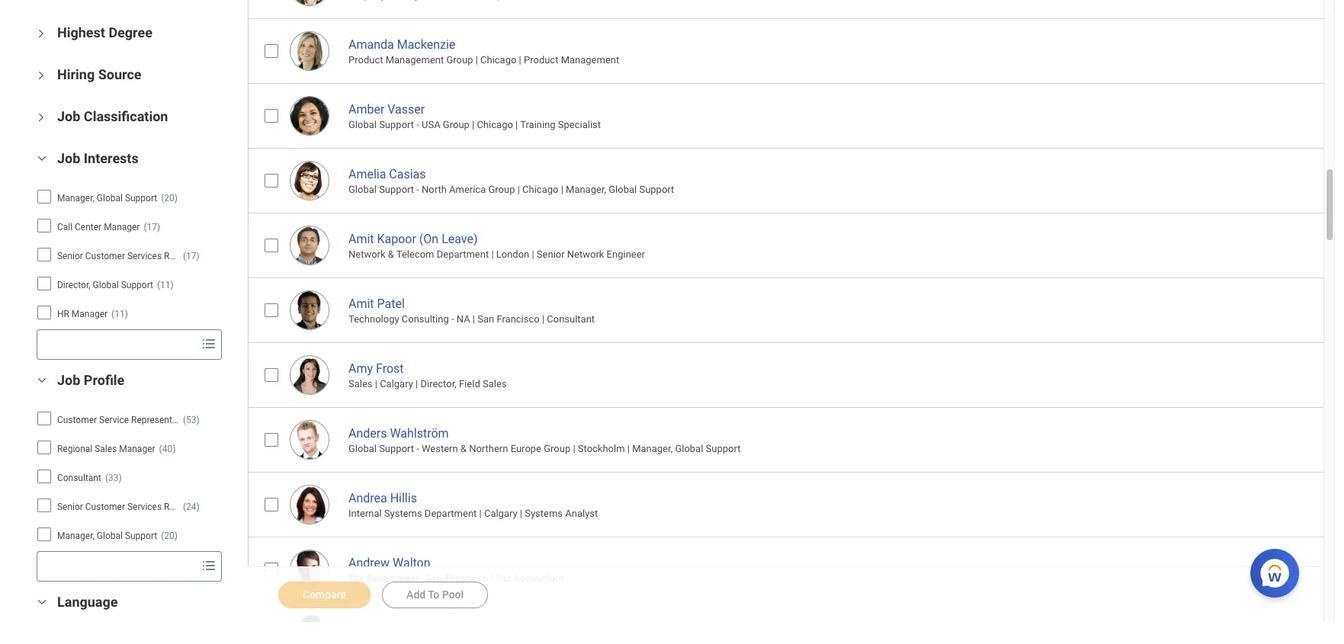 Task type: describe. For each thing, give the bounding box(es) containing it.
western
[[422, 443, 458, 455]]

anders wahlström link
[[349, 423, 449, 441]]

- for wahlström
[[417, 443, 419, 455]]

na
[[457, 314, 470, 325]]

telecom
[[397, 249, 434, 260]]

global support - north america group   |   chicago   |   manager, global support
[[349, 184, 675, 195]]

prompts image for profile
[[200, 557, 218, 575]]

- for casias
[[417, 184, 419, 195]]

amanda
[[349, 37, 394, 52]]

amit kapoor (on leave) link
[[349, 229, 478, 246]]

department inside amit kapoor (on leave) list item
[[437, 249, 489, 260]]

senior inside amit kapoor (on leave) list item
[[537, 249, 565, 260]]

sales inside the job profile "tree"
[[95, 444, 117, 454]]

hiring
[[57, 66, 95, 82]]

leave)
[[442, 232, 478, 246]]

service
[[99, 415, 129, 425]]

search field for profile
[[37, 553, 195, 580]]

amanda mackenzie
[[349, 37, 456, 52]]

regional sales manager
[[57, 444, 155, 454]]

specialist
[[558, 119, 601, 131]]

job interests button
[[57, 150, 139, 166]]

department inside the andrew walton "list item"
[[367, 573, 419, 584]]

regional
[[57, 444, 92, 454]]

job for job classification
[[57, 108, 80, 124]]

accountant
[[514, 573, 564, 584]]

andrea hillis
[[349, 491, 417, 506]]

director, global support
[[57, 280, 153, 290]]

job for job profile
[[57, 372, 80, 388]]

job classification
[[57, 108, 168, 124]]

vasser
[[388, 102, 425, 116]]

senior customer services representative for (17)
[[57, 251, 225, 261]]

amanda mackenzie link
[[349, 34, 456, 52]]

chicago inside amanda mackenzie list item
[[481, 54, 517, 66]]

source
[[98, 66, 142, 82]]

europe
[[511, 443, 542, 455]]

(17) for services
[[183, 251, 200, 261]]

america
[[449, 184, 486, 195]]

job for job interests
[[57, 150, 80, 166]]

call
[[57, 222, 73, 232]]

andrew walton link
[[349, 553, 431, 570]]

highest degree
[[57, 24, 153, 40]]

internal systems department   |   calgary   |   systems analyst
[[349, 508, 598, 520]]

stockholm
[[578, 443, 625, 455]]

highest degree button
[[57, 24, 153, 40]]

1 network from the left
[[349, 249, 386, 260]]

director, inside job interests tree
[[57, 280, 90, 290]]

services for (17)
[[127, 251, 162, 261]]

anders wahlström
[[349, 426, 449, 441]]

customer service representative
[[57, 415, 192, 425]]

amber
[[349, 102, 385, 116]]

amy frost link
[[349, 358, 404, 376]]

network & telecom department   |   london   |   senior network engineer
[[349, 249, 645, 260]]

search field for interests
[[37, 331, 195, 358]]

job interests
[[57, 150, 139, 166]]

(40)
[[159, 444, 176, 454]]

(53)
[[183, 415, 200, 425]]

internal
[[349, 508, 382, 520]]

& inside anders wahlström list item
[[461, 443, 467, 455]]

(20) inside job interests tree
[[161, 193, 178, 203]]

hiring source button
[[57, 66, 142, 82]]

profile
[[84, 372, 125, 388]]

amit patel link
[[349, 293, 405, 311]]

london
[[496, 249, 530, 260]]

job interests group
[[27, 149, 240, 360]]

chevron down image for job profile
[[33, 375, 51, 386]]

services for (24)
[[127, 502, 162, 512]]

2 horizontal spatial sales
[[483, 378, 507, 390]]

technology
[[349, 314, 399, 325]]

language
[[57, 594, 118, 610]]

amy
[[349, 361, 373, 376]]

andrew walton
[[349, 556, 431, 570]]

job profile group
[[27, 371, 240, 582]]

1 horizontal spatial sales
[[349, 378, 373, 390]]

(11) for director, global support
[[157, 280, 174, 290]]

amelia casias list item
[[248, 148, 1336, 213]]

job classification button
[[57, 108, 168, 124]]

representative for (24)
[[164, 502, 225, 512]]

degree
[[109, 24, 153, 40]]

chevron down image for job
[[36, 108, 47, 126]]

andrea hillis link
[[349, 488, 417, 506]]

center
[[75, 222, 102, 232]]

group inside anders wahlström list item
[[544, 443, 571, 455]]

1 vertical spatial manager
[[72, 309, 108, 319]]

- for vasser
[[417, 119, 419, 131]]

group inside amber vasser list item
[[443, 119, 470, 131]]

usa
[[422, 119, 441, 131]]

sales   |   calgary   |   director, field sales
[[349, 378, 507, 390]]

amelia casias
[[349, 167, 426, 181]]

anders
[[349, 426, 387, 441]]

(33)
[[105, 473, 122, 483]]

francisco inside amit patel list item
[[497, 314, 540, 325]]

amber vasser link
[[349, 99, 425, 116]]

prompts image for interests
[[200, 335, 218, 353]]

(24)
[[183, 502, 200, 512]]

anders wahlström list item
[[248, 407, 1336, 472]]

chicago inside amber vasser list item
[[477, 119, 513, 131]]



Task type: locate. For each thing, give the bounding box(es) containing it.
consulting
[[402, 314, 449, 325]]

0 horizontal spatial management
[[386, 54, 444, 66]]

chevron down image left job interests
[[33, 153, 51, 164]]

manager, global support up call center manager
[[57, 193, 157, 203]]

customer down (33)
[[85, 502, 125, 512]]

chevron down image inside job interests group
[[33, 153, 51, 164]]

(11) right director, global support
[[157, 280, 174, 290]]

product down amanda
[[349, 54, 383, 66]]

2 product from the left
[[524, 54, 559, 66]]

consultant inside the job profile "tree"
[[57, 473, 101, 483]]

amit for amit kapoor (on leave)
[[349, 232, 374, 246]]

senior for (17)
[[57, 251, 83, 261]]

customer up director, global support
[[85, 251, 125, 261]]

manager, down specialist
[[566, 184, 606, 195]]

& right western
[[461, 443, 467, 455]]

job down hiring
[[57, 108, 80, 124]]

sales
[[349, 378, 373, 390], [483, 378, 507, 390], [95, 444, 117, 454]]

2 amit from the top
[[349, 297, 374, 311]]

group down mackenzie
[[447, 54, 473, 66]]

support inside amber vasser list item
[[379, 119, 414, 131]]

0 horizontal spatial network
[[349, 249, 386, 260]]

&
[[388, 249, 394, 260], [461, 443, 467, 455]]

1 vertical spatial chevron down image
[[36, 108, 47, 126]]

list item
[[248, 0, 1336, 18]]

chevron down image left job classification button
[[36, 108, 47, 126]]

manager, global support inside job interests tree
[[57, 193, 157, 203]]

global support - western & northern europe group   |   stockholm   |   manager, global support
[[349, 443, 741, 455]]

manager, global support down (33)
[[57, 531, 157, 541]]

job left profile
[[57, 372, 80, 388]]

san inside amit patel list item
[[478, 314, 494, 325]]

0 vertical spatial consultant
[[547, 314, 595, 325]]

chevron down image for highest
[[36, 24, 47, 42]]

amit up the technology
[[349, 297, 374, 311]]

0 horizontal spatial tax
[[349, 573, 364, 584]]

services up director, global support
[[127, 251, 162, 261]]

1 vertical spatial consultant
[[57, 473, 101, 483]]

0 vertical spatial director,
[[57, 280, 90, 290]]

0 vertical spatial &
[[388, 249, 394, 260]]

1 horizontal spatial san
[[478, 314, 494, 325]]

product up the training
[[524, 54, 559, 66]]

1 vertical spatial (11)
[[111, 309, 128, 319]]

& inside amit kapoor (on leave) list item
[[388, 249, 394, 260]]

3 job from the top
[[57, 372, 80, 388]]

north
[[422, 184, 447, 195]]

chevron down image left job profile
[[33, 375, 51, 386]]

department inside "andrea hillis" list item
[[425, 508, 477, 520]]

-
[[417, 119, 419, 131], [417, 184, 419, 195], [452, 314, 454, 325], [417, 443, 419, 455]]

chevron down image
[[36, 66, 47, 84], [33, 153, 51, 164], [33, 375, 51, 386]]

1 vertical spatial francisco
[[445, 573, 488, 584]]

walton
[[393, 556, 431, 570]]

global support - usa group   |   chicago   |   training specialist
[[349, 119, 601, 131]]

senior down regional
[[57, 502, 83, 512]]

senior inside the job profile "tree"
[[57, 502, 83, 512]]

0 vertical spatial (17)
[[144, 222, 160, 232]]

representative inside job interests tree
[[164, 251, 225, 261]]

1 vertical spatial department
[[425, 508, 477, 520]]

amit left kapoor on the left of the page
[[349, 232, 374, 246]]

support inside the job profile "tree"
[[125, 531, 157, 541]]

amanda mackenzie list item
[[248, 18, 1336, 83]]

(17) for manager
[[144, 222, 160, 232]]

1 vertical spatial calgary
[[484, 508, 518, 520]]

amber vasser
[[349, 102, 425, 116]]

director, inside amy frost list item
[[421, 378, 457, 390]]

0 horizontal spatial sales
[[95, 444, 117, 454]]

chevron down image
[[36, 24, 47, 42], [36, 108, 47, 126], [33, 597, 51, 608]]

- inside amelia casias list item
[[417, 184, 419, 195]]

casias
[[389, 167, 426, 181]]

1 vertical spatial job
[[57, 150, 80, 166]]

amit kapoor (on leave)
[[349, 232, 478, 246]]

amit for amit patel
[[349, 297, 374, 311]]

manager, right stockholm
[[633, 443, 673, 455]]

calgary inside amy frost list item
[[380, 378, 413, 390]]

1 vertical spatial &
[[461, 443, 467, 455]]

manager inside the job profile "tree"
[[119, 444, 155, 454]]

1 vertical spatial chevron down image
[[33, 153, 51, 164]]

chevron down image for hiring source
[[36, 66, 47, 84]]

job profile tree
[[37, 406, 225, 582]]

amelia casias link
[[349, 164, 426, 181]]

1 horizontal spatial director,
[[421, 378, 457, 390]]

1 (20) from the top
[[161, 193, 178, 203]]

0 vertical spatial manager
[[104, 222, 140, 232]]

manager right center
[[104, 222, 140, 232]]

0 vertical spatial senior customer services representative
[[57, 251, 225, 261]]

0 vertical spatial amit
[[349, 232, 374, 246]]

2 manager, global support from the top
[[57, 531, 157, 541]]

0 vertical spatial chevron down image
[[36, 24, 47, 42]]

systems left analyst
[[525, 508, 563, 520]]

frost
[[376, 361, 404, 376]]

job left interests
[[57, 150, 80, 166]]

- down wahlström
[[417, 443, 419, 455]]

2 search field from the top
[[37, 553, 195, 580]]

group right america on the top left
[[489, 184, 515, 195]]

Search field
[[37, 331, 195, 358], [37, 553, 195, 580]]

1 vertical spatial (17)
[[183, 251, 200, 261]]

consultant inside amit patel list item
[[547, 314, 595, 325]]

francisco
[[497, 314, 540, 325], [445, 573, 488, 584]]

sales down 'amy'
[[349, 378, 373, 390]]

0 vertical spatial services
[[127, 251, 162, 261]]

tax
[[349, 573, 364, 584], [496, 573, 511, 584]]

0 horizontal spatial systems
[[384, 508, 422, 520]]

senior down call
[[57, 251, 83, 261]]

services
[[127, 251, 162, 261], [127, 502, 162, 512]]

2 vertical spatial chicago
[[523, 184, 559, 195]]

hr
[[57, 309, 69, 319]]

2 (20) from the top
[[161, 531, 178, 541]]

2 vertical spatial department
[[367, 573, 419, 584]]

job interests tree
[[37, 184, 225, 360]]

1 prompts image from the top
[[200, 335, 218, 353]]

2 vertical spatial manager
[[119, 444, 155, 454]]

- for patel
[[452, 314, 454, 325]]

customer inside job interests tree
[[85, 251, 125, 261]]

patel
[[377, 297, 405, 311]]

1 horizontal spatial tax
[[496, 573, 511, 584]]

department
[[437, 249, 489, 260], [425, 508, 477, 520], [367, 573, 419, 584]]

systems
[[384, 508, 422, 520], [525, 508, 563, 520]]

0 horizontal spatial (11)
[[111, 309, 128, 319]]

francisco right na
[[497, 314, 540, 325]]

2 vertical spatial job
[[57, 372, 80, 388]]

san right na
[[478, 314, 494, 325]]

network down kapoor on the left of the page
[[349, 249, 386, 260]]

senior
[[537, 249, 565, 260], [57, 251, 83, 261], [57, 502, 83, 512]]

0 vertical spatial representative
[[164, 251, 225, 261]]

(20) inside the job profile "tree"
[[161, 531, 178, 541]]

director, up hr manager
[[57, 280, 90, 290]]

wahlström
[[390, 426, 449, 441]]

2 management from the left
[[561, 54, 620, 66]]

1 horizontal spatial consultant
[[547, 314, 595, 325]]

chevron down image left language 'button' on the left bottom of page
[[33, 597, 51, 608]]

group right europe
[[544, 443, 571, 455]]

0 vertical spatial chevron down image
[[36, 66, 47, 84]]

1 horizontal spatial &
[[461, 443, 467, 455]]

representative for (17)
[[164, 251, 225, 261]]

director, left field
[[421, 378, 457, 390]]

2 prompts image from the top
[[200, 557, 218, 575]]

san inside the andrew walton "list item"
[[426, 573, 443, 584]]

- inside anders wahlström list item
[[417, 443, 419, 455]]

0 vertical spatial (11)
[[157, 280, 174, 290]]

job profile
[[57, 372, 125, 388]]

customer for (17)
[[85, 251, 125, 261]]

chicago down the training
[[523, 184, 559, 195]]

customer up regional
[[57, 415, 97, 425]]

search field inside job interests tree
[[37, 331, 195, 358]]

group inside amanda mackenzie list item
[[447, 54, 473, 66]]

1 senior customer services representative from the top
[[57, 251, 225, 261]]

1 search field from the top
[[37, 331, 195, 358]]

- inside amber vasser list item
[[417, 119, 419, 131]]

0 vertical spatial search field
[[37, 331, 195, 358]]

search field up profile
[[37, 331, 195, 358]]

manager right hr
[[72, 309, 108, 319]]

amelia
[[349, 167, 386, 181]]

director,
[[57, 280, 90, 290], [421, 378, 457, 390]]

chicago up global support - usa group   |   chicago   |   training specialist
[[481, 54, 517, 66]]

2 vertical spatial customer
[[85, 502, 125, 512]]

1 vertical spatial customer
[[57, 415, 97, 425]]

0 horizontal spatial director,
[[57, 280, 90, 290]]

0 vertical spatial san
[[478, 314, 494, 325]]

tax left accountant
[[496, 573, 511, 584]]

classification
[[84, 108, 168, 124]]

1 horizontal spatial systems
[[525, 508, 563, 520]]

0 horizontal spatial francisco
[[445, 573, 488, 584]]

sales right field
[[483, 378, 507, 390]]

calgary down 'northern'
[[484, 508, 518, 520]]

& down kapoor on the left of the page
[[388, 249, 394, 260]]

(20)
[[161, 193, 178, 203], [161, 531, 178, 541]]

manager, global support
[[57, 193, 157, 203], [57, 531, 157, 541]]

0 horizontal spatial product
[[349, 54, 383, 66]]

job inside job interests group
[[57, 150, 80, 166]]

call center manager
[[57, 222, 140, 232]]

1 systems from the left
[[384, 508, 422, 520]]

0 vertical spatial manager, global support
[[57, 193, 157, 203]]

1 amit from the top
[[349, 232, 374, 246]]

2 services from the top
[[127, 502, 162, 512]]

network
[[349, 249, 386, 260], [567, 249, 604, 260]]

sales up (33)
[[95, 444, 117, 454]]

amit patel
[[349, 297, 405, 311]]

2 senior customer services representative from the top
[[57, 502, 225, 512]]

|
[[476, 54, 478, 66], [519, 54, 522, 66], [472, 119, 475, 131], [516, 119, 518, 131], [518, 184, 520, 195], [561, 184, 564, 195], [492, 249, 494, 260], [532, 249, 534, 260], [473, 314, 475, 325], [542, 314, 545, 325], [375, 378, 378, 390], [416, 378, 418, 390], [573, 443, 576, 455], [628, 443, 630, 455], [479, 508, 482, 520], [520, 508, 523, 520], [421, 573, 424, 584], [491, 573, 493, 584]]

0 vertical spatial customer
[[85, 251, 125, 261]]

- left usa
[[417, 119, 419, 131]]

interests
[[84, 150, 139, 166]]

global inside the job profile "tree"
[[97, 531, 123, 541]]

management up specialist
[[561, 54, 620, 66]]

technology consulting - na   |   san francisco   |   consultant
[[349, 314, 595, 325]]

group right usa
[[443, 119, 470, 131]]

1 vertical spatial san
[[426, 573, 443, 584]]

- left north
[[417, 184, 419, 195]]

hiring source
[[57, 66, 142, 82]]

department down leave)
[[437, 249, 489, 260]]

0 vertical spatial calgary
[[380, 378, 413, 390]]

manager for interests
[[104, 222, 140, 232]]

1 horizontal spatial management
[[561, 54, 620, 66]]

amit patel list item
[[248, 277, 1336, 342]]

prompts image inside job interests tree
[[200, 335, 218, 353]]

chicago inside amelia casias list item
[[523, 184, 559, 195]]

global inside amber vasser list item
[[349, 119, 377, 131]]

san
[[478, 314, 494, 325], [426, 573, 443, 584]]

calgary inside "andrea hillis" list item
[[484, 508, 518, 520]]

2 network from the left
[[567, 249, 604, 260]]

amit kapoor (on leave) list item
[[248, 213, 1336, 277]]

1 horizontal spatial product
[[524, 54, 559, 66]]

group inside amelia casias list item
[[489, 184, 515, 195]]

senior customer services representative inside job interests tree
[[57, 251, 225, 261]]

chevron down image inside job profile group
[[33, 375, 51, 386]]

senior customer services representative inside the job profile "tree"
[[57, 502, 225, 512]]

- left na
[[452, 314, 454, 325]]

0 vertical spatial department
[[437, 249, 489, 260]]

field
[[459, 378, 480, 390]]

senior inside job interests tree
[[57, 251, 83, 261]]

chevron down image for job interests
[[33, 153, 51, 164]]

1 horizontal spatial (11)
[[157, 280, 174, 290]]

1 horizontal spatial network
[[567, 249, 604, 260]]

prompts image
[[200, 335, 218, 353], [200, 557, 218, 575]]

1 horizontal spatial calgary
[[484, 508, 518, 520]]

andrea
[[349, 491, 387, 506]]

tax department   |   san francisco   |   tax accountant
[[349, 573, 564, 584]]

services inside the job profile "tree"
[[127, 502, 162, 512]]

1 product from the left
[[349, 54, 383, 66]]

senior customer services representative down (33)
[[57, 502, 225, 512]]

systems down the hillis
[[384, 508, 422, 520]]

chicago left the training
[[477, 119, 513, 131]]

hillis
[[390, 491, 417, 506]]

calgary down frost
[[380, 378, 413, 390]]

amy frost
[[349, 361, 404, 376]]

job
[[57, 108, 80, 124], [57, 150, 80, 166], [57, 372, 80, 388]]

amber vasser list item
[[248, 83, 1336, 148]]

calgary
[[380, 378, 413, 390], [484, 508, 518, 520]]

manager, up language 'button' on the left bottom of page
[[57, 531, 94, 541]]

1 vertical spatial services
[[127, 502, 162, 512]]

management down mackenzie
[[386, 54, 444, 66]]

0 horizontal spatial &
[[388, 249, 394, 260]]

manager, inside the job profile "tree"
[[57, 531, 94, 541]]

1 vertical spatial director,
[[421, 378, 457, 390]]

manager, up call
[[57, 193, 94, 203]]

job inside job profile group
[[57, 372, 80, 388]]

manager left (40)
[[119, 444, 155, 454]]

1 vertical spatial senior customer services representative
[[57, 502, 225, 512]]

chevron down image left hiring
[[36, 66, 47, 84]]

(11) down director, global support
[[111, 309, 128, 319]]

senior customer services representative up director, global support
[[57, 251, 225, 261]]

department up walton
[[425, 508, 477, 520]]

andrea hillis list item
[[248, 472, 1336, 537]]

manager, global support inside the job profile "tree"
[[57, 531, 157, 541]]

0 horizontal spatial (17)
[[144, 222, 160, 232]]

2 job from the top
[[57, 150, 80, 166]]

global
[[349, 119, 377, 131], [349, 184, 377, 195], [609, 184, 637, 195], [97, 193, 123, 203], [93, 280, 119, 290], [349, 443, 377, 455], [675, 443, 704, 455], [97, 531, 123, 541]]

1 horizontal spatial francisco
[[497, 314, 540, 325]]

engineer
[[607, 249, 645, 260]]

0 horizontal spatial san
[[426, 573, 443, 584]]

2 vertical spatial chevron down image
[[33, 375, 51, 386]]

senior customer services representative
[[57, 251, 225, 261], [57, 502, 225, 512]]

amy frost list item
[[248, 342, 1336, 407]]

1 vertical spatial amit
[[349, 297, 374, 311]]

manager for profile
[[119, 444, 155, 454]]

2 vertical spatial representative
[[164, 502, 225, 512]]

mackenzie
[[397, 37, 456, 52]]

(11)
[[157, 280, 174, 290], [111, 309, 128, 319]]

department down andrew walton
[[367, 573, 419, 584]]

0 vertical spatial prompts image
[[200, 335, 218, 353]]

0 vertical spatial francisco
[[497, 314, 540, 325]]

1 vertical spatial representative
[[131, 415, 192, 425]]

1 horizontal spatial (17)
[[183, 251, 200, 261]]

andrew walton list item
[[248, 537, 1336, 602]]

san down walton
[[426, 573, 443, 584]]

manager, inside amelia casias list item
[[566, 184, 606, 195]]

(on
[[419, 232, 439, 246]]

analyst
[[565, 508, 598, 520]]

manager
[[104, 222, 140, 232], [72, 309, 108, 319], [119, 444, 155, 454]]

1 vertical spatial chicago
[[477, 119, 513, 131]]

customer for (24)
[[85, 502, 125, 512]]

manager,
[[566, 184, 606, 195], [57, 193, 94, 203], [633, 443, 673, 455], [57, 531, 94, 541]]

training
[[520, 119, 556, 131]]

management
[[386, 54, 444, 66], [561, 54, 620, 66]]

1 job from the top
[[57, 108, 80, 124]]

representative
[[164, 251, 225, 261], [131, 415, 192, 425], [164, 502, 225, 512]]

0 horizontal spatial calgary
[[380, 378, 413, 390]]

prompts image inside the job profile "tree"
[[200, 557, 218, 575]]

tax down andrew
[[349, 573, 364, 584]]

manager, inside anders wahlström list item
[[633, 443, 673, 455]]

0 horizontal spatial consultant
[[57, 473, 101, 483]]

senior for (24)
[[57, 502, 83, 512]]

kapoor
[[377, 232, 416, 246]]

0 vertical spatial job
[[57, 108, 80, 124]]

0 vertical spatial chicago
[[481, 54, 517, 66]]

francisco inside the andrew walton "list item"
[[445, 573, 488, 584]]

senior right london
[[537, 249, 565, 260]]

1 vertical spatial prompts image
[[200, 557, 218, 575]]

1 vertical spatial (20)
[[161, 531, 178, 541]]

product management group   |   chicago   |   product management
[[349, 54, 620, 66]]

product
[[349, 54, 383, 66], [524, 54, 559, 66]]

services inside job interests tree
[[127, 251, 162, 261]]

2 systems from the left
[[525, 508, 563, 520]]

- inside amit patel list item
[[452, 314, 454, 325]]

search field up language
[[37, 553, 195, 580]]

0 vertical spatial (20)
[[161, 193, 178, 203]]

chevron down image left highest in the left top of the page
[[36, 24, 47, 42]]

1 manager, global support from the top
[[57, 193, 157, 203]]

highest
[[57, 24, 105, 40]]

1 services from the top
[[127, 251, 162, 261]]

1 vertical spatial manager, global support
[[57, 531, 157, 541]]

2 tax from the left
[[496, 573, 511, 584]]

network left engineer
[[567, 249, 604, 260]]

1 tax from the left
[[349, 573, 364, 584]]

manager, inside job interests tree
[[57, 193, 94, 203]]

2 vertical spatial chevron down image
[[33, 597, 51, 608]]

group
[[447, 54, 473, 66], [443, 119, 470, 131], [489, 184, 515, 195], [544, 443, 571, 455]]

francisco down internal systems department   |   calgary   |   systems analyst
[[445, 573, 488, 584]]

hr manager
[[57, 309, 108, 319]]

1 management from the left
[[386, 54, 444, 66]]

andrew
[[349, 556, 390, 570]]

services left '(24)'
[[127, 502, 162, 512]]

search field inside the job profile "tree"
[[37, 553, 195, 580]]

1 vertical spatial search field
[[37, 553, 195, 580]]

northern
[[469, 443, 508, 455]]

language button
[[57, 594, 118, 610]]

senior customer services representative for (24)
[[57, 502, 225, 512]]

(11) for hr manager
[[111, 309, 128, 319]]

job profile button
[[57, 372, 125, 388]]



Task type: vqa. For each thing, say whether or not it's contained in the screenshot.


